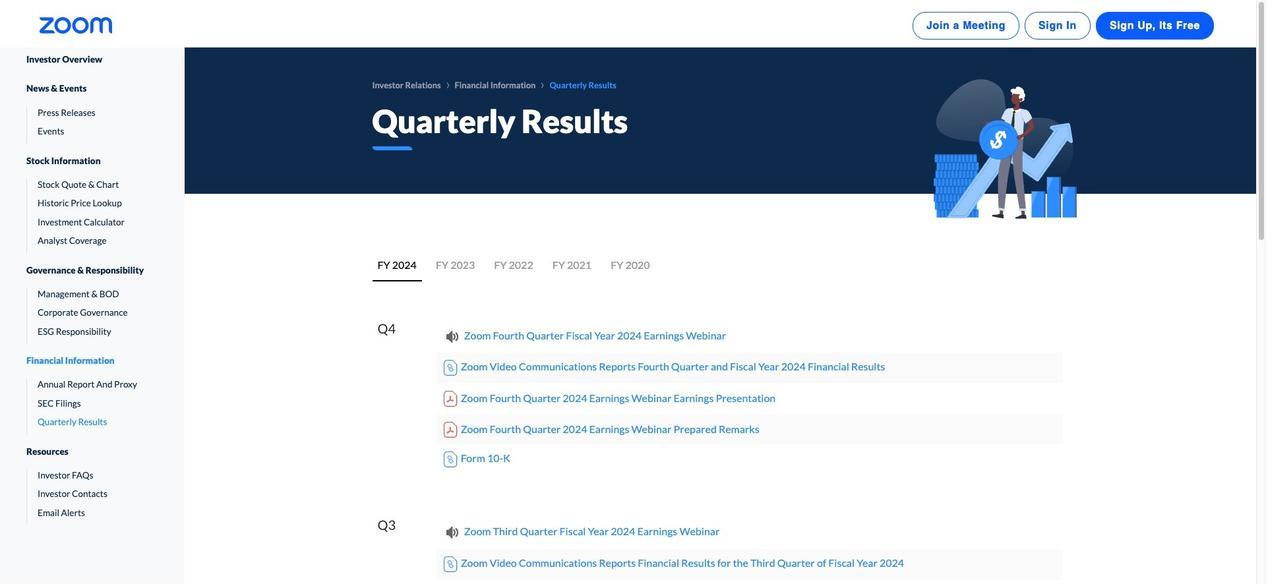 Task type: locate. For each thing, give the bounding box(es) containing it.
tab list
[[372, 257, 1069, 273]]



Task type: vqa. For each thing, say whether or not it's contained in the screenshot.
Video to the right
no



Task type: describe. For each thing, give the bounding box(es) containing it.
quarterly results image
[[933, 79, 1077, 219]]

zoom video communications, inc. logo image
[[40, 17, 112, 34]]



